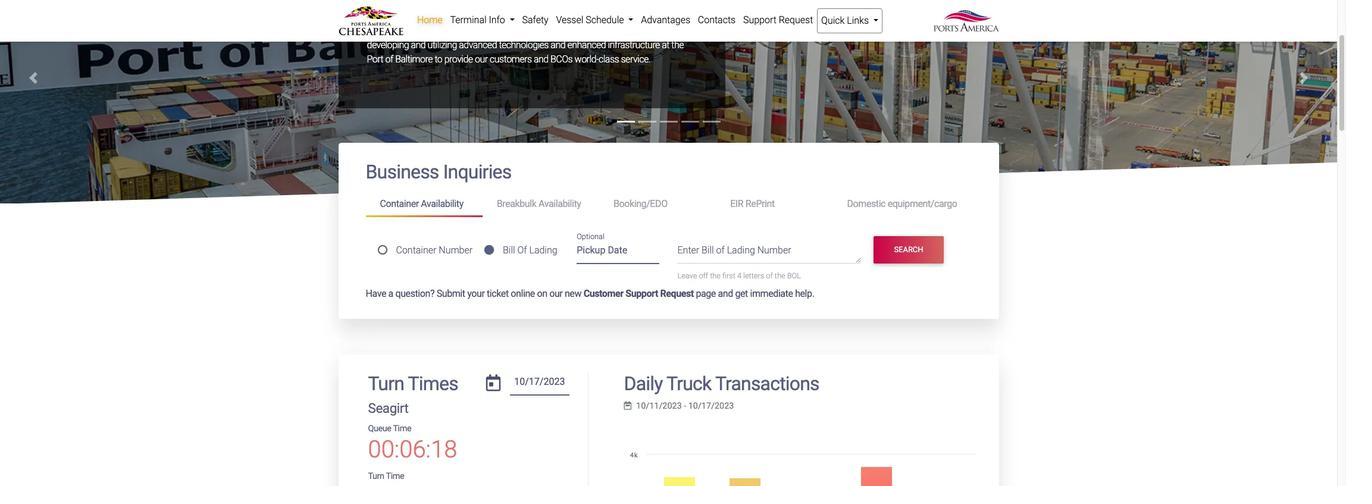 Task type: describe. For each thing, give the bounding box(es) containing it.
turn time
[[368, 471, 404, 482]]

2 horizontal spatial of
[[766, 272, 773, 281]]

turn for turn time
[[368, 471, 384, 482]]

question?
[[396, 288, 435, 299]]

00:06:18
[[368, 436, 457, 464]]

availability for container availability
[[421, 198, 464, 210]]

utilizing
[[428, 39, 457, 51]]

1 horizontal spatial lading
[[727, 245, 755, 256]]

0 vertical spatial request
[[779, 14, 813, 26]]

bol
[[787, 272, 801, 281]]

1 vertical spatial to
[[435, 54, 442, 65]]

turn for turn times
[[368, 372, 404, 395]]

advantages link
[[637, 8, 694, 32]]

domestic
[[847, 198, 886, 210]]

0 horizontal spatial lading
[[529, 245, 558, 256]]

committed
[[621, 25, 664, 36]]

and inside 00:06:18 main content
[[718, 288, 733, 299]]

seagirt marine terminal is operated by ports america chesapeake under a public- private partnership with the maryland port administration.                         we are committed to developing and utilizing advanced technologies and enhanced infrastructure at the port of baltimore to provide                         our customers and bcos world-class service.
[[367, 11, 684, 65]]

breakbulk availability link
[[483, 193, 599, 215]]

1 horizontal spatial port
[[513, 25, 529, 36]]

support request
[[743, 14, 813, 26]]

private
[[367, 25, 393, 36]]

search button
[[874, 236, 944, 264]]

safety link
[[519, 8, 552, 32]]

10/17/2023
[[689, 401, 734, 411]]

queue
[[368, 424, 391, 434]]

the right off
[[710, 272, 721, 281]]

support request link
[[740, 8, 817, 32]]

quick links
[[822, 15, 871, 26]]

customer support request link
[[584, 288, 694, 299]]

and left bcos on the left top of page
[[534, 54, 549, 65]]

our inside 'seagirt marine terminal is operated by ports america chesapeake under a public- private partnership with the maryland port administration.                         we are committed to developing and utilizing advanced technologies and enhanced infrastructure at the port of baltimore to provide                         our customers and bcos world-class service.'
[[475, 54, 488, 65]]

-
[[684, 401, 686, 411]]

search
[[894, 245, 924, 254]]

we
[[592, 25, 605, 36]]

daily
[[624, 372, 663, 395]]

Enter Bill of Lading Number text field
[[678, 244, 861, 264]]

vessel schedule link
[[552, 8, 637, 32]]

home
[[417, 14, 443, 26]]

business
[[366, 161, 439, 184]]

time for turn time
[[386, 471, 404, 482]]

maryland
[[474, 25, 511, 36]]

class
[[599, 54, 619, 65]]

availability for breakbulk availability
[[539, 198, 581, 210]]

america
[[541, 11, 573, 22]]

leave off the first 4 letters of the bol
[[678, 272, 801, 281]]

4
[[738, 272, 742, 281]]

inquiries
[[443, 161, 512, 184]]

container for container number
[[396, 245, 437, 256]]

of inside 'seagirt marine terminal is operated by ports america chesapeake under a public- private partnership with the maryland port administration.                         we are committed to developing and utilizing advanced technologies and enhanced infrastructure at the port of baltimore to provide                         our customers and bcos world-class service.'
[[385, 54, 393, 65]]

Optional text field
[[577, 241, 660, 264]]

letters
[[744, 272, 764, 281]]

daily truck transactions
[[624, 372, 820, 395]]

enter bill of lading number
[[678, 245, 791, 256]]

optional
[[577, 232, 605, 241]]

administration.
[[531, 25, 590, 36]]

times
[[408, 372, 458, 395]]

enhanced
[[568, 39, 606, 51]]

contacts
[[698, 14, 736, 26]]

ports
[[518, 11, 539, 22]]

booking/edo link
[[599, 193, 716, 215]]

public-
[[656, 11, 682, 22]]

0 horizontal spatial number
[[439, 245, 473, 256]]

support inside 00:06:18 main content
[[626, 288, 658, 299]]

truck
[[667, 372, 712, 395]]

quick
[[822, 15, 845, 26]]

of
[[518, 245, 527, 256]]

terminal inside 'seagirt marine terminal is operated by ports america chesapeake under a public- private partnership with the maryland port administration.                         we are committed to developing and utilizing advanced technologies and enhanced infrastructure at the port of baltimore to provide                         our customers and bcos world-class service.'
[[425, 11, 459, 22]]

queue time 00:06:18
[[368, 424, 457, 464]]

support inside support request link
[[743, 14, 777, 26]]

terminal info link
[[446, 8, 519, 32]]

have
[[366, 288, 386, 299]]

online
[[511, 288, 535, 299]]

reprint
[[746, 198, 775, 210]]

on
[[537, 288, 547, 299]]

provide
[[445, 54, 473, 65]]

1 horizontal spatial to
[[666, 25, 674, 36]]

0 horizontal spatial bill
[[503, 245, 515, 256]]

request inside 00:06:18 main content
[[660, 288, 694, 299]]

customers
[[490, 54, 532, 65]]

ticket
[[487, 288, 509, 299]]

advanced
[[459, 39, 497, 51]]



Task type: vqa. For each thing, say whether or not it's contained in the screenshot.
Gate Pass No
no



Task type: locate. For each thing, give the bounding box(es) containing it.
time down 00:06:18
[[386, 471, 404, 482]]

help.
[[795, 288, 815, 299]]

vessel
[[556, 14, 584, 26]]

seagirt up private
[[367, 11, 394, 22]]

our down 'advanced'
[[475, 54, 488, 65]]

00:06:18 main content
[[329, 143, 1008, 486]]

number
[[439, 245, 473, 256], [758, 245, 791, 256]]

1 horizontal spatial request
[[779, 14, 813, 26]]

seagirt inside 00:06:18 main content
[[368, 401, 409, 416]]

seagirt for seagirt marine terminal is operated by ports america chesapeake under a public- private partnership with the maryland port administration.                         we are committed to developing and utilizing advanced technologies and enhanced infrastructure at the port of baltimore to provide                         our customers and bcos world-class service.
[[367, 11, 394, 22]]

seagirt
[[367, 11, 394, 22], [368, 401, 409, 416]]

bill left of
[[503, 245, 515, 256]]

off
[[699, 272, 708, 281]]

request down leave
[[660, 288, 694, 299]]

new
[[565, 288, 582, 299]]

with
[[442, 25, 458, 36]]

0 horizontal spatial port
[[367, 54, 383, 65]]

a right under
[[650, 11, 654, 22]]

eir reprint
[[731, 198, 775, 210]]

a inside 00:06:18 main content
[[388, 288, 393, 299]]

2 availability from the left
[[539, 198, 581, 210]]

of down developing
[[385, 54, 393, 65]]

0 horizontal spatial a
[[388, 288, 393, 299]]

1 vertical spatial support
[[626, 288, 658, 299]]

our
[[475, 54, 488, 65], [550, 288, 563, 299]]

0 vertical spatial turn
[[368, 372, 404, 395]]

our right on
[[550, 288, 563, 299]]

time for queue time 00:06:18
[[393, 424, 411, 434]]

0 vertical spatial port
[[513, 25, 529, 36]]

number up bol
[[758, 245, 791, 256]]

0 horizontal spatial support
[[626, 288, 658, 299]]

domestic equipment/cargo link
[[833, 193, 972, 215]]

eir
[[731, 198, 744, 210]]

container number
[[396, 245, 473, 256]]

0 vertical spatial container
[[380, 198, 419, 210]]

time inside queue time 00:06:18
[[393, 424, 411, 434]]

1 vertical spatial port
[[367, 54, 383, 65]]

availability right breakbulk
[[539, 198, 581, 210]]

safety
[[522, 14, 549, 26]]

bill of lading
[[503, 245, 558, 256]]

bill
[[503, 245, 515, 256], [702, 245, 714, 256]]

world-
[[575, 54, 599, 65]]

business inquiries
[[366, 161, 512, 184]]

container up the question?
[[396, 245, 437, 256]]

10/11/2023
[[636, 401, 682, 411]]

by
[[506, 11, 516, 22]]

schedule
[[586, 14, 624, 26]]

partnership
[[395, 25, 440, 36]]

port down developing
[[367, 54, 383, 65]]

port up 'technologies'
[[513, 25, 529, 36]]

calendar day image
[[486, 375, 501, 391]]

is
[[461, 11, 468, 22]]

1 vertical spatial turn
[[368, 471, 384, 482]]

equipment/cargo
[[888, 198, 958, 210]]

0 vertical spatial time
[[393, 424, 411, 434]]

breakbulk availability
[[497, 198, 581, 210]]

the right at
[[672, 39, 684, 51]]

0 vertical spatial seagirt
[[367, 11, 394, 22]]

1 horizontal spatial support
[[743, 14, 777, 26]]

seagirt for seagirt
[[368, 401, 409, 416]]

0 vertical spatial of
[[385, 54, 393, 65]]

1 vertical spatial request
[[660, 288, 694, 299]]

1 vertical spatial container
[[396, 245, 437, 256]]

a right have
[[388, 288, 393, 299]]

of right letters
[[766, 272, 773, 281]]

0 horizontal spatial our
[[475, 54, 488, 65]]

operated
[[470, 11, 504, 22]]

time right queue
[[393, 424, 411, 434]]

baltimore
[[395, 54, 433, 65]]

1 horizontal spatial number
[[758, 245, 791, 256]]

container down business on the top
[[380, 198, 419, 210]]

to down "utilizing"
[[435, 54, 442, 65]]

0 vertical spatial support
[[743, 14, 777, 26]]

our inside 00:06:18 main content
[[550, 288, 563, 299]]

lading up 4
[[727, 245, 755, 256]]

first
[[723, 272, 736, 281]]

eir reprint link
[[716, 193, 833, 215]]

your
[[467, 288, 485, 299]]

developing
[[367, 39, 409, 51]]

advantages
[[641, 14, 691, 26]]

support right contacts
[[743, 14, 777, 26]]

are
[[607, 25, 619, 36]]

terminal
[[425, 11, 459, 22], [450, 14, 487, 26]]

1 horizontal spatial of
[[716, 245, 725, 256]]

container
[[380, 198, 419, 210], [396, 245, 437, 256]]

1 vertical spatial a
[[388, 288, 393, 299]]

customer
[[584, 288, 624, 299]]

1 vertical spatial time
[[386, 471, 404, 482]]

turn
[[368, 372, 404, 395], [368, 471, 384, 482]]

bill right enter
[[702, 245, 714, 256]]

immediate
[[750, 288, 793, 299]]

a inside 'seagirt marine terminal is operated by ports america chesapeake under a public- private partnership with the maryland port administration.                         we are committed to developing and utilizing advanced technologies and enhanced infrastructure at the port of baltimore to provide                         our customers and bcos world-class service.'
[[650, 11, 654, 22]]

breakbulk
[[497, 198, 537, 210]]

of up first
[[716, 245, 725, 256]]

1 horizontal spatial a
[[650, 11, 654, 22]]

2 vertical spatial of
[[766, 272, 773, 281]]

domestic equipment/cargo
[[847, 198, 958, 210]]

under
[[625, 11, 648, 22]]

links
[[847, 15, 869, 26]]

lading
[[529, 245, 558, 256], [727, 245, 755, 256]]

None text field
[[510, 372, 570, 396]]

0 vertical spatial a
[[650, 11, 654, 22]]

seagirt up queue
[[368, 401, 409, 416]]

booking/edo
[[614, 198, 668, 210]]

infrastructure
[[608, 39, 660, 51]]

0 horizontal spatial request
[[660, 288, 694, 299]]

calendar week image
[[624, 402, 632, 410]]

0 horizontal spatial of
[[385, 54, 393, 65]]

turn up queue
[[368, 372, 404, 395]]

service.
[[621, 54, 651, 65]]

at
[[662, 39, 670, 51]]

info
[[489, 14, 505, 26]]

enter
[[678, 245, 700, 256]]

request left quick
[[779, 14, 813, 26]]

support
[[743, 14, 777, 26], [626, 288, 658, 299]]

submit
[[437, 288, 465, 299]]

quick links link
[[817, 8, 883, 33]]

request
[[779, 14, 813, 26], [660, 288, 694, 299]]

1 vertical spatial our
[[550, 288, 563, 299]]

container availability link
[[366, 193, 483, 217]]

marine
[[397, 11, 424, 22]]

0 vertical spatial to
[[666, 25, 674, 36]]

1 availability from the left
[[421, 198, 464, 210]]

1 vertical spatial of
[[716, 245, 725, 256]]

0 horizontal spatial to
[[435, 54, 442, 65]]

terminal info
[[450, 14, 508, 26]]

chesapeake
[[575, 11, 623, 22]]

port
[[513, 25, 529, 36], [367, 54, 383, 65]]

container for container availability
[[380, 198, 419, 210]]

the left bol
[[775, 272, 786, 281]]

have a question? submit your ticket online on our new customer support request page and get immediate help.
[[366, 288, 815, 299]]

to down public-
[[666, 25, 674, 36]]

0 vertical spatial our
[[475, 54, 488, 65]]

turn down 00:06:18
[[368, 471, 384, 482]]

10/11/2023 - 10/17/2023
[[636, 401, 734, 411]]

1 horizontal spatial our
[[550, 288, 563, 299]]

2 turn from the top
[[368, 471, 384, 482]]

0 horizontal spatial availability
[[421, 198, 464, 210]]

availability down 'business inquiries'
[[421, 198, 464, 210]]

container availability
[[380, 198, 464, 210]]

technologies
[[499, 39, 549, 51]]

the down 'is'
[[460, 25, 472, 36]]

and down partnership
[[411, 39, 426, 51]]

a
[[650, 11, 654, 22], [388, 288, 393, 299]]

of
[[385, 54, 393, 65], [716, 245, 725, 256], [766, 272, 773, 281]]

and left get
[[718, 288, 733, 299]]

home link
[[413, 8, 446, 32]]

to
[[666, 25, 674, 36], [435, 54, 442, 65]]

get
[[735, 288, 748, 299]]

number up submit
[[439, 245, 473, 256]]

1 horizontal spatial availability
[[539, 198, 581, 210]]

lading right of
[[529, 245, 558, 256]]

1 vertical spatial seagirt
[[368, 401, 409, 416]]

vessel schedule
[[556, 14, 626, 26]]

1 horizontal spatial bill
[[702, 245, 714, 256]]

and down administration.
[[551, 39, 566, 51]]

page
[[696, 288, 716, 299]]

seagirt inside 'seagirt marine terminal is operated by ports america chesapeake under a public- private partnership with the maryland port administration.                         we are committed to developing and utilizing advanced technologies and enhanced infrastructure at the port of baltimore to provide                         our customers and bcos world-class service.'
[[367, 11, 394, 22]]

availability
[[421, 198, 464, 210], [539, 198, 581, 210]]

support right customer
[[626, 288, 658, 299]]

contacts link
[[694, 8, 740, 32]]

1 turn from the top
[[368, 372, 404, 395]]



